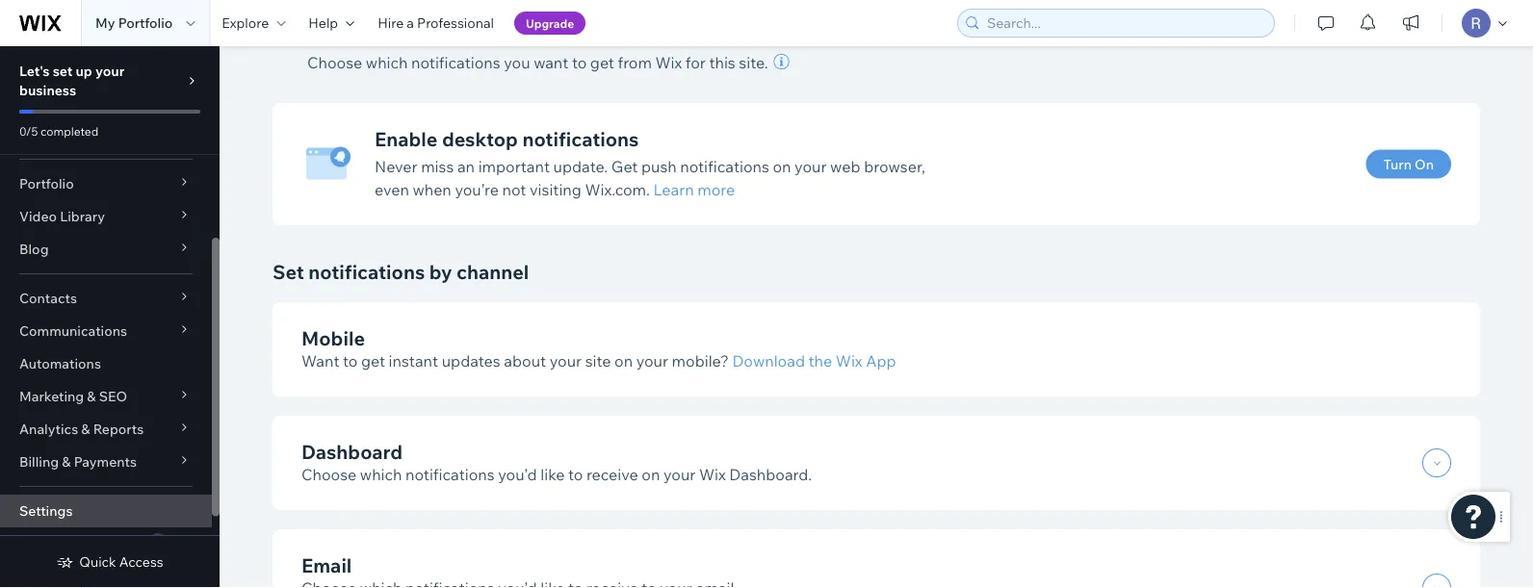Task type: locate. For each thing, give the bounding box(es) containing it.
marketing & seo
[[19, 388, 127, 405]]

wix.com.
[[585, 180, 650, 199]]

marketing
[[19, 388, 84, 405]]

upgrade
[[526, 16, 574, 30]]

& inside popup button
[[62, 454, 71, 471]]

0 vertical spatial on
[[773, 157, 791, 176]]

0 vertical spatial &
[[87, 388, 96, 405]]

& left seo
[[87, 388, 96, 405]]

1 horizontal spatial on
[[642, 465, 660, 485]]

when
[[413, 180, 452, 199]]

from
[[618, 53, 652, 72]]

2 vertical spatial on
[[642, 465, 660, 485]]

for
[[686, 53, 706, 72]]

1 horizontal spatial portfolio
[[118, 14, 173, 31]]

dashboard
[[301, 440, 403, 464]]

communications
[[19, 323, 127, 340]]

which inside dashboard choose which notifications you'd like to receive on your wix dashboard.
[[360, 465, 402, 485]]

1 vertical spatial choose
[[301, 465, 357, 485]]

& inside dropdown button
[[81, 421, 90, 438]]

upgrade button
[[514, 12, 586, 35]]

your inside let's set up your business
[[95, 63, 125, 79]]

wix left dashboard.
[[699, 465, 726, 485]]

choose down dashboard
[[301, 465, 357, 485]]

automations
[[19, 355, 101, 372]]

set notifications by channel
[[273, 260, 529, 284]]

turn on button
[[1366, 150, 1452, 179]]

get
[[590, 53, 614, 72], [361, 352, 385, 371]]

quick access
[[79, 554, 163, 571]]

let's
[[19, 63, 50, 79]]

1 vertical spatial get
[[611, 157, 638, 176]]

1 vertical spatial on
[[615, 352, 633, 371]]

portfolio
[[118, 14, 173, 31], [19, 175, 74, 192]]

& for billing
[[62, 454, 71, 471]]

get up 'from'
[[568, 5, 622, 44]]

notifications up more
[[680, 157, 769, 176]]

receive
[[587, 465, 638, 485]]

not
[[502, 180, 526, 199]]

library
[[60, 208, 105, 225]]

2 vertical spatial wix
[[699, 465, 726, 485]]

mobile?
[[672, 352, 729, 371]]

contacts
[[19, 290, 77, 307]]

your right receive
[[664, 465, 696, 485]]

settings
[[19, 503, 73, 520]]

0 vertical spatial get
[[590, 53, 614, 72]]

quick access button
[[56, 554, 163, 571]]

billing & payments button
[[0, 446, 212, 479]]

on inside dashboard choose which notifications you'd like to receive on your wix dashboard.
[[642, 465, 660, 485]]

portfolio right my
[[118, 14, 173, 31]]

& for marketing
[[87, 388, 96, 405]]

business
[[19, 82, 76, 99]]

your right up
[[95, 63, 125, 79]]

never miss an important update. get push notifications on your web browser, even when you're not visiting wix.com.
[[375, 157, 925, 199]]

0 horizontal spatial portfolio
[[19, 175, 74, 192]]

wix right 'the'
[[836, 352, 863, 371]]

0 horizontal spatial get
[[361, 352, 385, 371]]

your left site
[[550, 352, 582, 371]]

push
[[641, 157, 677, 176]]

visiting
[[530, 180, 582, 199]]

mobile want to get instant updates about your site on your mobile? download the wix app
[[301, 326, 896, 371]]

on
[[773, 157, 791, 176], [615, 352, 633, 371], [642, 465, 660, 485]]

on left web
[[773, 157, 791, 176]]

get
[[568, 5, 622, 44], [611, 157, 638, 176]]

browser,
[[864, 157, 925, 176]]

& left reports
[[81, 421, 90, 438]]

to
[[572, 53, 587, 72], [343, 352, 358, 371], [568, 465, 583, 485]]

on for dashboard
[[642, 465, 660, 485]]

wix
[[655, 53, 682, 72], [836, 352, 863, 371], [699, 465, 726, 485]]

marketing & seo button
[[0, 380, 212, 413]]

1 horizontal spatial get
[[590, 53, 614, 72]]

0 horizontal spatial on
[[615, 352, 633, 371]]

want
[[534, 53, 569, 72]]

contacts button
[[0, 282, 212, 315]]

1 vertical spatial wix
[[836, 352, 863, 371]]

on right receive
[[642, 465, 660, 485]]

which down hire
[[366, 53, 408, 72]]

web
[[830, 157, 861, 176]]

&
[[87, 388, 96, 405], [81, 421, 90, 438], [62, 454, 71, 471]]

up
[[76, 63, 92, 79]]

0 horizontal spatial wix
[[655, 53, 682, 72]]

1 vertical spatial which
[[360, 465, 402, 485]]

to inside dashboard choose which notifications you'd like to receive on your wix dashboard.
[[568, 465, 583, 485]]

1 vertical spatial &
[[81, 421, 90, 438]]

help button
[[297, 0, 366, 46]]

analytics
[[19, 421, 78, 438]]

dashboard choose which notifications you'd like to receive on your wix dashboard.
[[301, 440, 812, 485]]

updates
[[442, 352, 501, 371]]

get left instant
[[361, 352, 385, 371]]

notifications inside dashboard choose which notifications you'd like to receive on your wix dashboard.
[[406, 465, 495, 485]]

& inside popup button
[[87, 388, 96, 405]]

& right billing
[[62, 454, 71, 471]]

you'd
[[498, 465, 537, 485]]

notifications left you'd
[[406, 465, 495, 485]]

set
[[53, 63, 73, 79]]

portfolio button
[[0, 168, 212, 200]]

on right site
[[615, 352, 633, 371]]

like
[[541, 465, 565, 485]]

want
[[301, 352, 339, 371]]

which
[[366, 53, 408, 72], [360, 465, 402, 485]]

an
[[457, 157, 475, 176]]

set
[[273, 260, 304, 284]]

hire a professional link
[[366, 0, 506, 46]]

choose down help button
[[307, 53, 362, 72]]

portfolio up video
[[19, 175, 74, 192]]

my
[[95, 14, 115, 31]]

1 vertical spatial get
[[361, 352, 385, 371]]

to down mobile
[[343, 352, 358, 371]]

notifications inside never miss an important update. get push notifications on your web browser, even when you're not visiting wix.com.
[[680, 157, 769, 176]]

2 horizontal spatial wix
[[836, 352, 863, 371]]

1 vertical spatial portfolio
[[19, 175, 74, 192]]

you
[[506, 5, 561, 44]]

1 horizontal spatial wix
[[699, 465, 726, 485]]

on inside never miss an important update. get push notifications on your web browser, even when you're not visiting wix.com.
[[773, 157, 791, 176]]

0 vertical spatial choose
[[307, 53, 362, 72]]

1 vertical spatial to
[[343, 352, 358, 371]]

quick
[[79, 554, 116, 571]]

notifications up update.
[[522, 127, 639, 151]]

0/5
[[19, 124, 38, 138]]

site.
[[739, 53, 768, 72]]

0/5 completed
[[19, 124, 98, 138]]

automations link
[[0, 348, 212, 380]]

enable desktop notifications
[[375, 127, 639, 151]]

0 vertical spatial portfolio
[[118, 14, 173, 31]]

Search... field
[[982, 10, 1269, 37]]

get up wix.com.
[[611, 157, 638, 176]]

notifications
[[411, 53, 501, 72], [522, 127, 639, 151], [680, 157, 769, 176], [308, 260, 425, 284], [406, 465, 495, 485]]

your left web
[[795, 157, 827, 176]]

2 vertical spatial &
[[62, 454, 71, 471]]

get inside the mobile want to get instant updates about your site on your mobile? download the wix app
[[361, 352, 385, 371]]

to right like
[[568, 465, 583, 485]]

to right want
[[572, 53, 587, 72]]

2 vertical spatial to
[[568, 465, 583, 485]]

notifications left 'by'
[[308, 260, 425, 284]]

wix left the for
[[655, 53, 682, 72]]

enable
[[375, 127, 438, 151]]

video
[[19, 208, 57, 225]]

0 vertical spatial wix
[[655, 53, 682, 72]]

get left 'from'
[[590, 53, 614, 72]]

which down dashboard
[[360, 465, 402, 485]]

notifications you get
[[307, 5, 622, 44]]

2 horizontal spatial on
[[773, 157, 791, 176]]

portfolio inside popup button
[[19, 175, 74, 192]]



Task type: vqa. For each thing, say whether or not it's contained in the screenshot.
THE 'ANALYTICS & REPORTS'
yes



Task type: describe. For each thing, give the bounding box(es) containing it.
on for never
[[773, 157, 791, 176]]

payments
[[74, 454, 137, 471]]

my portfolio
[[95, 14, 173, 31]]

analytics & reports
[[19, 421, 144, 438]]

dashboard.
[[729, 465, 812, 485]]

update.
[[553, 157, 608, 176]]

turn
[[1384, 156, 1412, 172]]

instant
[[389, 352, 438, 371]]

notifications
[[307, 5, 499, 44]]

choose which notifications you want to get from wix for this site.
[[307, 53, 768, 72]]

professional
[[417, 14, 494, 31]]

the
[[809, 352, 832, 371]]

on
[[1415, 156, 1434, 172]]

0 vertical spatial to
[[572, 53, 587, 72]]

miss
[[421, 157, 454, 176]]

channel
[[457, 260, 529, 284]]

let's set up your business
[[19, 63, 125, 99]]

reports
[[93, 421, 144, 438]]

choose inside dashboard choose which notifications you'd like to receive on your wix dashboard.
[[301, 465, 357, 485]]

hire a professional
[[378, 14, 494, 31]]

this
[[709, 53, 736, 72]]

to inside the mobile want to get instant updates about your site on your mobile? download the wix app
[[343, 352, 358, 371]]

your inside never miss an important update. get push notifications on your web browser, even when you're not visiting wix.com.
[[795, 157, 827, 176]]

access
[[119, 554, 163, 571]]

help
[[309, 14, 338, 31]]

& for analytics
[[81, 421, 90, 438]]

enable desktop notifications image
[[301, 138, 354, 190]]

by
[[429, 260, 452, 284]]

0 vertical spatial get
[[568, 5, 622, 44]]

completed
[[41, 124, 98, 138]]

billing & payments
[[19, 454, 137, 471]]

download
[[733, 352, 805, 371]]

learn
[[654, 180, 694, 199]]

on inside the mobile want to get instant updates about your site on your mobile? download the wix app
[[615, 352, 633, 371]]

your inside dashboard choose which notifications you'd like to receive on your wix dashboard.
[[664, 465, 696, 485]]

video library
[[19, 208, 105, 225]]

communications button
[[0, 315, 212, 348]]

important
[[478, 157, 550, 176]]

more
[[698, 180, 735, 199]]

you're
[[455, 180, 499, 199]]

0 vertical spatial which
[[366, 53, 408, 72]]

analytics & reports button
[[0, 413, 212, 446]]

app
[[866, 352, 896, 371]]

even
[[375, 180, 409, 199]]

seo
[[99, 388, 127, 405]]

download the wix app button
[[733, 350, 896, 373]]

about
[[504, 352, 546, 371]]

learn more
[[654, 180, 735, 199]]

wix inside dashboard choose which notifications you'd like to receive on your wix dashboard.
[[699, 465, 726, 485]]

sidebar element
[[0, 46, 220, 589]]

your left mobile?
[[636, 352, 668, 371]]

never
[[375, 157, 418, 176]]

notifications down notifications you get
[[411, 53, 501, 72]]

video library button
[[0, 200, 212, 233]]

hire
[[378, 14, 404, 31]]

blog button
[[0, 233, 212, 266]]

wix inside the mobile want to get instant updates about your site on your mobile? download the wix app
[[836, 352, 863, 371]]

settings link
[[0, 495, 212, 528]]

billing
[[19, 454, 59, 471]]

explore
[[222, 14, 269, 31]]

turn on
[[1384, 156, 1434, 172]]

site
[[585, 352, 611, 371]]

email
[[301, 553, 352, 577]]

blog
[[19, 241, 49, 258]]

you
[[504, 53, 530, 72]]

mobile
[[301, 326, 365, 350]]

get inside never miss an important update. get push notifications on your web browser, even when you're not visiting wix.com.
[[611, 157, 638, 176]]

desktop
[[442, 127, 518, 151]]



